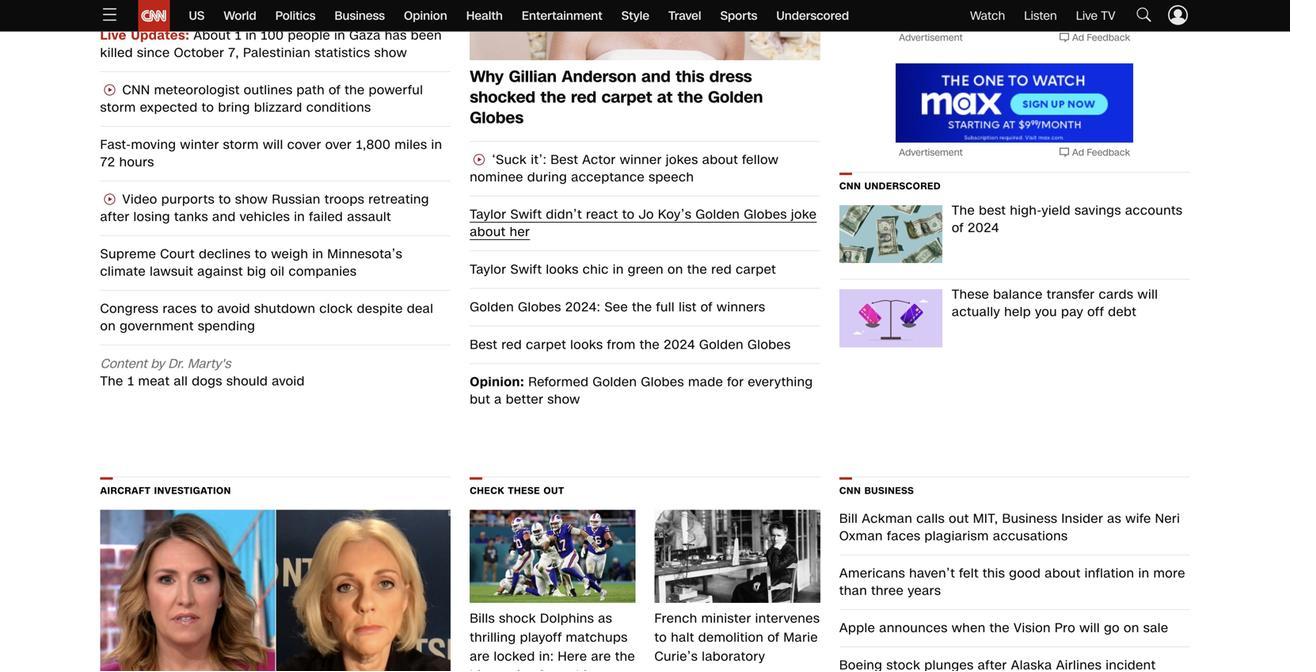 Task type: vqa. For each thing, say whether or not it's contained in the screenshot.
'on' to the middle
yes



Task type: describe. For each thing, give the bounding box(es) containing it.
video purports to show russian troops retreating after losing tanks and vehicles in failed assault link
[[100, 191, 451, 226]]

gillian anderson arrives at the 81st golden globe awards on sunday, jan. 7, 2024, at the beverly hilton in beverly hills, calif. (photo by jordan strauss/invision/ap) image
[[470, 0, 821, 60]]

since
[[137, 44, 170, 62]]

2024 inside the best high-yield savings accounts of 2024
[[968, 219, 1000, 237]]

listen
[[1025, 8, 1058, 24]]

search icon image
[[1135, 5, 1154, 24]]

poppy harlow jennifer homendy ntsb split ctm 010823 image
[[100, 510, 451, 671]]

style link
[[622, 0, 650, 32]]

travel link
[[669, 0, 702, 32]]

globes inside taylor swift didn't react to jo koy's golden globes joke about her
[[744, 206, 788, 223]]

green
[[628, 261, 664, 279]]

powerful
[[369, 81, 423, 99]]

americans
[[840, 565, 906, 583]]

100
[[261, 27, 284, 44]]

actually
[[952, 303, 1001, 321]]

from inside the bills shock dolphins as thrilling playoff matchups are locked in: here are the big stories from t
[[539, 667, 568, 671]]

the inside the bills shock dolphins as thrilling playoff matchups are locked in: here are the big stories from t
[[616, 648, 636, 666]]

french minister intervenes to halt demolition of marie curie's laboratory
[[655, 610, 820, 666]]

go
[[1105, 619, 1120, 637]]

sig video image for cnn meteorologist outlines path of the powerful storm expected to bring blizzard conditions
[[100, 83, 119, 99]]

golden inside reformed golden globes made for everything but a better show
[[593, 373, 637, 391]]

deal
[[407, 300, 434, 318]]

bill ackman calls out mit, business insider as wife neri oxman faces plagiarism accusations
[[840, 510, 1181, 545]]

content by dr. marty's the 1 meat all dogs should avoid
[[100, 355, 305, 390]]

golden globes 2024: see the full list of winners link
[[470, 298, 821, 316]]

best red carpet looks from the 2024 golden globes link
[[470, 336, 821, 354]]

0 vertical spatial looks
[[546, 261, 579, 279]]

balance transfer credit cards image
[[840, 289, 943, 347]]

companies
[[289, 263, 357, 281]]

congress races to avoid shutdown clock despite deal on government spending link
[[100, 300, 451, 335]]

the inside content by dr. marty's the 1 meat all dogs should avoid
[[100, 372, 123, 390]]

1 vertical spatial 2024
[[664, 336, 696, 354]]

climate
[[100, 263, 146, 281]]

made
[[689, 373, 724, 391]]

transfer
[[1047, 286, 1096, 304]]

tv
[[1102, 8, 1116, 24]]

to inside video purports to show russian troops retreating after losing tanks and vehicles in failed assault
[[219, 191, 231, 208]]

big inside the bills shock dolphins as thrilling playoff matchups are locked in: here are the big stories from t
[[470, 667, 489, 671]]

why gillian anderson and this dress shocked the red carpet at the golden globes link
[[470, 66, 821, 129]]

sale
[[1144, 619, 1169, 637]]

taylor swift looks chic in green on the red carpet link
[[470, 261, 821, 279]]

of inside the best high-yield savings accounts of 2024
[[952, 219, 964, 237]]

'suck
[[492, 151, 527, 169]]

balance
[[994, 286, 1043, 304]]

to inside taylor swift didn't react to jo koy's golden globes joke about her
[[623, 206, 635, 223]]

storm inside cnn meteorologist outlines path of the powerful storm expected to bring blizzard conditions
[[100, 99, 136, 116]]

retreating
[[369, 191, 429, 208]]

miami gardens, florida - january 07: josh allen #17 of the buffalo bills rushes during the fourth quarter against the miami dolphins at hard rock stadium on january 07, 2024 in miami gardens, florida. (photo by megan briggs/getty images) image
[[470, 510, 636, 603]]

has
[[385, 27, 407, 44]]

october
[[174, 44, 224, 62]]

user avatar image
[[1167, 3, 1191, 27]]

sig video image for 'suck it': best actor winner jokes about fellow nominee during acceptance speech
[[470, 153, 489, 169]]

during
[[528, 168, 568, 186]]

cnn for meteorologist
[[122, 81, 150, 99]]

show inside video purports to show russian troops retreating after losing tanks and vehicles in failed assault
[[235, 191, 268, 208]]

red for on
[[712, 261, 732, 279]]

spending
[[198, 317, 255, 335]]

clock
[[320, 300, 353, 318]]

americans haven't felt this good about inflation in more than three years link
[[840, 565, 1191, 600]]

despite
[[357, 300, 403, 318]]

and inside why gillian anderson and this dress shocked the red carpet at the golden globes
[[642, 66, 671, 88]]

intervenes
[[756, 610, 820, 628]]

listen link
[[1025, 8, 1058, 24]]

shutdown
[[254, 300, 316, 318]]

cover
[[287, 136, 322, 154]]

accounts
[[1126, 202, 1183, 220]]

0 horizontal spatial red
[[502, 336, 522, 354]]

winner
[[620, 151, 662, 169]]

better
[[506, 391, 544, 408]]

1 feedback from the top
[[1088, 31, 1131, 44]]

bills
[[470, 610, 495, 628]]

us link
[[189, 0, 205, 32]]

1 are from the left
[[470, 648, 490, 666]]

globes up everything
[[748, 336, 791, 354]]

on for congress races to avoid shutdown clock despite deal on government spending
[[100, 317, 116, 335]]

losing
[[134, 208, 170, 226]]

about inside "'suck it': best actor winner jokes about fellow nominee during acceptance speech"
[[703, 151, 739, 169]]

halt
[[671, 629, 695, 647]]

didn't
[[546, 206, 582, 223]]

live for live updates
[[100, 27, 127, 44]]

in left 100
[[246, 27, 257, 44]]

dr.
[[168, 355, 184, 373]]

1 ad from the top
[[1073, 31, 1085, 44]]

style
[[622, 8, 650, 24]]

gillian
[[509, 66, 557, 88]]

demolition
[[699, 629, 764, 647]]

cnn meteorologist outlines path of the powerful storm expected to bring blizzard conditions
[[100, 81, 423, 116]]

cnn for underscored
[[840, 179, 862, 193]]

government
[[120, 317, 194, 335]]

the inside the best high-yield savings accounts of 2024
[[952, 202, 976, 220]]

gaza
[[350, 27, 381, 44]]

0 vertical spatial business
[[335, 8, 385, 24]]

years
[[908, 582, 942, 600]]

minister
[[702, 610, 752, 628]]

health link
[[467, 0, 503, 32]]

globes inside reformed golden globes made for everything but a better show
[[641, 373, 685, 391]]

to inside cnn meteorologist outlines path of the powerful storm expected to bring blizzard conditions
[[202, 99, 214, 116]]

marty's
[[188, 355, 231, 373]]

red for shocked
[[571, 86, 597, 109]]

live tv
[[1077, 8, 1116, 24]]

watch
[[971, 8, 1006, 24]]

swift for looks
[[511, 261, 542, 279]]

show inside reformed golden globes made for everything but a better show
[[548, 391, 581, 408]]

savings
[[1075, 202, 1122, 220]]

1 inside content by dr. marty's the 1 meat all dogs should avoid
[[127, 372, 134, 390]]

swift for didn't
[[511, 206, 542, 223]]

pro
[[1055, 619, 1076, 637]]

investigation
[[154, 484, 231, 498]]

the right when
[[990, 619, 1010, 637]]

assault
[[347, 208, 392, 226]]

bring
[[218, 99, 250, 116]]

you
[[1036, 303, 1058, 321]]

carpet for on
[[736, 261, 777, 279]]

fast-moving winter storm will cover over 1,800 miles in 72 hours link
[[100, 136, 451, 171]]

travel
[[669, 8, 702, 24]]

chic
[[583, 261, 609, 279]]

on for apple announces when the vision pro will go on sale
[[1124, 619, 1140, 637]]

jo
[[639, 206, 654, 223]]

pay
[[1062, 303, 1084, 321]]

to inside french minister intervenes to halt demolition of marie curie's laboratory
[[655, 629, 667, 647]]

winter
[[180, 136, 219, 154]]

golden inside taylor swift didn't react to jo koy's golden globes joke about her
[[696, 206, 740, 223]]

1 horizontal spatial business
[[865, 484, 915, 498]]

faces
[[887, 528, 921, 545]]

but
[[470, 391, 491, 408]]

2 feedback from the top
[[1088, 146, 1131, 159]]

avoid inside congress races to avoid shutdown clock despite deal on government spending
[[217, 300, 250, 318]]

in inside video purports to show russian troops retreating after losing tanks and vehicles in failed assault
[[294, 208, 305, 226]]

the down golden globes 2024: see the full list of winners link
[[640, 336, 660, 354]]

golden inside why gillian anderson and this dress shocked the red carpet at the golden globes
[[708, 86, 764, 109]]

1 vertical spatial best
[[470, 336, 498, 354]]

about inside americans haven't felt this good about inflation in more than three years
[[1045, 565, 1081, 583]]

list
[[679, 298, 697, 316]]

curie's
[[655, 648, 698, 666]]

sig video image
[[100, 193, 119, 208]]

in inside americans haven't felt this good about inflation in more than three years
[[1139, 565, 1150, 583]]

russian
[[272, 191, 321, 208]]

opinion link
[[404, 0, 448, 32]]

high yield savings lead image
[[840, 205, 943, 263]]

this inside why gillian anderson and this dress shocked the red carpet at the golden globes
[[676, 66, 705, 88]]

0 horizontal spatial carpet
[[526, 336, 567, 354]]

best inside "'suck it': best actor winner jokes about fellow nominee during acceptance speech"
[[551, 151, 579, 169]]

carpet for shocked
[[602, 86, 653, 109]]

failed
[[309, 208, 343, 226]]

fast-
[[100, 136, 131, 154]]

'suck it': best actor winner jokes about fellow nominee during acceptance speech link
[[470, 151, 821, 186]]

apple
[[840, 619, 876, 637]]

health
[[467, 8, 503, 24]]

will for storm
[[263, 136, 284, 154]]

the left full
[[632, 298, 653, 316]]



Task type: locate. For each thing, give the bounding box(es) containing it.
the best high-yield savings accounts of 2024
[[952, 202, 1183, 237]]

full
[[657, 298, 675, 316]]

three
[[872, 582, 904, 600]]

yield
[[1042, 202, 1071, 220]]

1 horizontal spatial show
[[375, 44, 407, 62]]

miles
[[395, 136, 427, 154]]

live updates
[[100, 27, 186, 44]]

0 horizontal spatial underscored
[[777, 8, 850, 24]]

live for live tv
[[1077, 8, 1098, 24]]

live
[[1077, 8, 1098, 24], [100, 27, 127, 44]]

these balance transfer cards will actually help you pay off debt
[[952, 286, 1159, 321]]

video purports to show russian troops retreating after losing tanks and vehicles in failed assault
[[100, 191, 429, 226]]

red right gillian
[[571, 86, 597, 109]]

0 horizontal spatial the
[[100, 372, 123, 390]]

carpet up reformed
[[526, 336, 567, 354]]

2024 left high-
[[968, 219, 1000, 237]]

2 vertical spatial cnn
[[840, 484, 862, 498]]

this inside americans haven't felt this good about inflation in more than three years
[[983, 565, 1006, 583]]

sig video image inside 'suck it': best actor winner jokes about fellow nominee during acceptance speech link
[[470, 153, 489, 169]]

felt
[[960, 565, 979, 583]]

the right shocked
[[541, 86, 566, 109]]

2 vertical spatial business
[[1003, 510, 1058, 528]]

against
[[198, 263, 243, 281]]

business up gaza
[[335, 8, 385, 24]]

ad feedback for 2nd advertisement region from the bottom of the page
[[1073, 31, 1131, 44]]

2 vertical spatial show
[[548, 391, 581, 408]]

as inside the bills shock dolphins as thrilling playoff matchups are locked in: here are the big stories from t
[[599, 610, 613, 628]]

as inside bill ackman calls out mit, business insider as wife neri oxman faces plagiarism accusations
[[1108, 510, 1122, 528]]

taylor for taylor swift looks chic in green on the red carpet
[[470, 261, 507, 279]]

are down matchups
[[592, 648, 612, 666]]

to inside congress races to avoid shutdown clock despite deal on government spending
[[201, 300, 213, 318]]

out left mit,
[[949, 510, 970, 528]]

swift down the 'her'
[[511, 261, 542, 279]]

1 vertical spatial looks
[[571, 336, 603, 354]]

show left 'russian'
[[235, 191, 268, 208]]

globes down why
[[470, 107, 524, 129]]

taylor swift didn't react to jo koy's golden globes joke about her link
[[470, 206, 821, 241]]

underscored link
[[777, 0, 850, 32]]

feedback down tv
[[1088, 31, 1131, 44]]

of inside cnn meteorologist outlines path of the powerful storm expected to bring blizzard conditions
[[329, 81, 341, 99]]

ad
[[1073, 31, 1085, 44], [1073, 146, 1085, 159]]

taylor for taylor swift didn't react to jo koy's golden globes joke about her
[[470, 206, 507, 223]]

to right races
[[201, 300, 213, 318]]

avoid inside content by dr. marty's the 1 meat all dogs should avoid
[[272, 372, 305, 390]]

0 horizontal spatial this
[[676, 66, 705, 88]]

golden up fellow
[[708, 86, 764, 109]]

stories
[[493, 667, 535, 671]]

2 horizontal spatial carpet
[[736, 261, 777, 279]]

best up but
[[470, 336, 498, 354]]

1 vertical spatial and
[[212, 208, 236, 226]]

in left more
[[1139, 565, 1150, 583]]

1 taylor from the top
[[470, 206, 507, 223]]

will right debt
[[1138, 286, 1159, 304]]

weigh
[[271, 245, 309, 263]]

opinion left reformed
[[470, 373, 521, 391]]

carpet left at
[[602, 86, 653, 109]]

1 horizontal spatial this
[[983, 565, 1006, 583]]

fellow
[[743, 151, 779, 169]]

to left halt
[[655, 629, 667, 647]]

2 vertical spatial will
[[1080, 619, 1101, 637]]

aircraft investigation
[[100, 484, 231, 498]]

of right path
[[329, 81, 341, 99]]

updates
[[131, 27, 186, 44]]

0 vertical spatial red
[[571, 86, 597, 109]]

2 vertical spatial carpet
[[526, 336, 567, 354]]

in right miles
[[431, 136, 443, 154]]

of left best at top right
[[952, 219, 964, 237]]

0 horizontal spatial business
[[335, 8, 385, 24]]

1 horizontal spatial live
[[1077, 8, 1098, 24]]

0 vertical spatial underscored
[[777, 8, 850, 24]]

why gillian anderson and this dress shocked the red carpet at the golden globes
[[470, 66, 764, 129]]

0 vertical spatial on
[[668, 261, 684, 279]]

of
[[329, 81, 341, 99], [952, 219, 964, 237], [701, 298, 713, 316], [768, 629, 780, 647]]

taylor
[[470, 206, 507, 223], [470, 261, 507, 279]]

advertisement region
[[896, 0, 1134, 28], [896, 63, 1134, 143]]

watch link
[[971, 8, 1006, 24]]

1 left meat on the bottom left of the page
[[127, 372, 134, 390]]

avoid right should
[[272, 372, 305, 390]]

show right better
[[548, 391, 581, 408]]

golden right koy's
[[696, 206, 740, 223]]

from
[[607, 336, 636, 354], [539, 667, 568, 671]]

business
[[335, 8, 385, 24], [865, 484, 915, 498], [1003, 510, 1058, 528]]

1 vertical spatial from
[[539, 667, 568, 671]]

2024:
[[566, 298, 601, 316]]

looks down 2024:
[[571, 336, 603, 354]]

taylor inside taylor swift didn't react to jo koy's golden globes joke about her
[[470, 206, 507, 223]]

1 horizontal spatial as
[[1108, 510, 1122, 528]]

0 vertical spatial about
[[703, 151, 739, 169]]

out right these
[[544, 484, 565, 498]]

bills shock dolphins as thrilling playoff matchups are locked in: here are the big stories from t
[[470, 610, 636, 671]]

on up content at the left
[[100, 317, 116, 335]]

1 inside about 1 in 100 people in gaza has been killed since october 7, palestinian statistics show
[[235, 27, 242, 44]]

opinion up been
[[404, 8, 448, 24]]

1 vertical spatial storm
[[223, 136, 259, 154]]

best red carpet looks from the 2024 golden globes
[[470, 336, 791, 354]]

swift left didn't
[[511, 206, 542, 223]]

1,800
[[356, 136, 391, 154]]

red inside why gillian anderson and this dress shocked the red carpet at the golden globes
[[571, 86, 597, 109]]

looks left 'chic'
[[546, 261, 579, 279]]

show
[[375, 44, 407, 62], [235, 191, 268, 208], [548, 391, 581, 408]]

carpet inside why gillian anderson and this dress shocked the red carpet at the golden globes
[[602, 86, 653, 109]]

about left the 'her'
[[470, 223, 506, 241]]

to left oil
[[255, 245, 267, 263]]

ad feedback for 1st advertisement region from the bottom of the page
[[1073, 146, 1131, 159]]

big left oil
[[247, 263, 267, 281]]

and inside video purports to show russian troops retreating after losing tanks and vehicles in failed assault
[[212, 208, 236, 226]]

0 horizontal spatial sig video image
[[100, 83, 119, 99]]

the inside cnn meteorologist outlines path of the powerful storm expected to bring blizzard conditions
[[345, 81, 365, 99]]

will
[[263, 136, 284, 154], [1138, 286, 1159, 304], [1080, 619, 1101, 637]]

sig video image
[[100, 83, 119, 99], [470, 153, 489, 169]]

in left gaza
[[334, 27, 346, 44]]

as up matchups
[[599, 610, 613, 628]]

cnn for business
[[840, 484, 862, 498]]

0 horizontal spatial and
[[212, 208, 236, 226]]

storm up fast-
[[100, 99, 136, 116]]

in:
[[539, 648, 554, 666]]

0 horizontal spatial about
[[470, 223, 506, 241]]

1 vertical spatial advertisement region
[[896, 63, 1134, 143]]

1 horizontal spatial are
[[592, 648, 612, 666]]

1 vertical spatial the
[[100, 372, 123, 390]]

to
[[202, 99, 214, 116], [219, 191, 231, 208], [623, 206, 635, 223], [255, 245, 267, 263], [201, 300, 213, 318], [655, 629, 667, 647]]

1 vertical spatial taylor
[[470, 261, 507, 279]]

mit,
[[974, 510, 999, 528]]

7,
[[228, 44, 239, 62]]

in inside supreme court declines to weigh in minnesota's climate lawsuit against big oil companies
[[312, 245, 324, 263]]

moving
[[131, 136, 176, 154]]

red up better
[[502, 336, 522, 354]]

1 vertical spatial live
[[100, 27, 127, 44]]

2 horizontal spatial about
[[1045, 565, 1081, 583]]

of down 'intervenes'
[[768, 629, 780, 647]]

of right list
[[701, 298, 713, 316]]

in right 'chic'
[[613, 261, 624, 279]]

0 vertical spatial carpet
[[602, 86, 653, 109]]

2 ad feedback from the top
[[1073, 146, 1131, 159]]

globes left joke
[[744, 206, 788, 223]]

marie
[[784, 629, 819, 647]]

2 advertisement region from the top
[[896, 63, 1134, 143]]

1 vertical spatial ad
[[1073, 146, 1085, 159]]

0 horizontal spatial are
[[470, 648, 490, 666]]

everything
[[748, 373, 814, 391]]

0 horizontal spatial best
[[470, 336, 498, 354]]

swift inside taylor swift didn't react to jo koy's golden globes joke about her
[[511, 206, 542, 223]]

high-
[[1011, 202, 1042, 220]]

1 vertical spatial opinion
[[470, 373, 521, 391]]

been
[[411, 27, 442, 44]]

1 vertical spatial underscored
[[865, 179, 941, 193]]

and down gillian anderson arrives at the 81st golden globe awards on sunday, jan. 7, 2024, at the beverly hilton in beverly hills, calif. (photo by jordan strauss/invision/ap)
[[642, 66, 671, 88]]

2 are from the left
[[592, 648, 612, 666]]

1 vertical spatial big
[[470, 667, 489, 671]]

0 vertical spatial big
[[247, 263, 267, 281]]

the left best at top right
[[952, 202, 976, 220]]

1 vertical spatial sig video image
[[470, 153, 489, 169]]

0 horizontal spatial as
[[599, 610, 613, 628]]

1 ad feedback from the top
[[1073, 31, 1131, 44]]

0 vertical spatial live
[[1077, 8, 1098, 24]]

ad down live tv
[[1073, 31, 1085, 44]]

1 vertical spatial cnn
[[840, 179, 862, 193]]

carpet up the winners
[[736, 261, 777, 279]]

world link
[[224, 0, 257, 32]]

from down golden globes 2024: see the full list of winners
[[607, 336, 636, 354]]

people
[[288, 27, 331, 44]]

0 vertical spatial swift
[[511, 206, 542, 223]]

haven't
[[910, 565, 956, 583]]

golden up for
[[700, 336, 744, 354]]

avoid
[[217, 300, 250, 318], [272, 372, 305, 390]]

show up powerful
[[375, 44, 407, 62]]

sig video image inside cnn meteorologist outlines path of the powerful storm expected to bring blizzard conditions link
[[100, 83, 119, 99]]

1 horizontal spatial avoid
[[272, 372, 305, 390]]

to right purports
[[219, 191, 231, 208]]

feedback
[[1088, 31, 1131, 44], [1088, 146, 1131, 159]]

0 vertical spatial sig video image
[[100, 83, 119, 99]]

0 horizontal spatial on
[[100, 317, 116, 335]]

golden right deal
[[470, 298, 514, 316]]

2 vertical spatial about
[[1045, 565, 1081, 583]]

0 vertical spatial this
[[676, 66, 705, 88]]

1 horizontal spatial storm
[[223, 136, 259, 154]]

1 swift from the top
[[511, 206, 542, 223]]

business down cnn business link
[[1003, 510, 1058, 528]]

1 vertical spatial about
[[470, 223, 506, 241]]

hours
[[119, 153, 154, 171]]

entertainment
[[522, 8, 603, 24]]

1 down world
[[235, 27, 242, 44]]

0 vertical spatial storm
[[100, 99, 136, 116]]

globes down best red carpet looks from the 2024 golden globes 'link'
[[641, 373, 685, 391]]

us
[[189, 8, 205, 24]]

dogs
[[192, 372, 223, 390]]

the down statistics
[[345, 81, 365, 99]]

sig video image down killed
[[100, 83, 119, 99]]

0 vertical spatial opinion
[[404, 8, 448, 24]]

2 taylor from the top
[[470, 261, 507, 279]]

1 vertical spatial as
[[599, 610, 613, 628]]

this right felt
[[983, 565, 1006, 583]]

french minister intervenes to halt demolition of marie curie's laboratory link
[[655, 610, 821, 667]]

1 horizontal spatial the
[[952, 202, 976, 220]]

red up the winners
[[712, 261, 732, 279]]

anderson
[[562, 66, 637, 88]]

0 vertical spatial ad
[[1073, 31, 1085, 44]]

open menu icon image
[[100, 5, 119, 24]]

ad up savings
[[1073, 146, 1085, 159]]

1 horizontal spatial out
[[949, 510, 970, 528]]

court
[[160, 245, 195, 263]]

meteorologist
[[154, 81, 240, 99]]

cnn down since
[[122, 81, 150, 99]]

about right good
[[1045, 565, 1081, 583]]

1 advertisement region from the top
[[896, 0, 1134, 28]]

1 horizontal spatial from
[[607, 336, 636, 354]]

feedback up savings
[[1088, 146, 1131, 159]]

0 horizontal spatial will
[[263, 136, 284, 154]]

1 horizontal spatial will
[[1080, 619, 1101, 637]]

best right it':
[[551, 151, 579, 169]]

of inside french minister intervenes to halt demolition of marie curie's laboratory
[[768, 629, 780, 647]]

1 horizontal spatial about
[[703, 151, 739, 169]]

0 vertical spatial ad feedback
[[1073, 31, 1131, 44]]

oxman
[[840, 528, 884, 545]]

tanks
[[174, 208, 208, 226]]

1 horizontal spatial and
[[642, 66, 671, 88]]

out
[[544, 484, 565, 498], [949, 510, 970, 528]]

2 swift from the top
[[511, 261, 542, 279]]

0 horizontal spatial big
[[247, 263, 267, 281]]

live tv link
[[1077, 8, 1116, 24]]

will inside fast-moving winter storm will cover over 1,800 miles in 72 hours
[[263, 136, 284, 154]]

business link
[[335, 0, 385, 32]]

2 vertical spatial red
[[502, 336, 522, 354]]

this right at
[[676, 66, 705, 88]]

0 horizontal spatial from
[[539, 667, 568, 671]]

bill
[[840, 510, 858, 528]]

to left bring in the left top of the page
[[202, 99, 214, 116]]

ad feedback up savings
[[1073, 146, 1131, 159]]

in left failed
[[294, 208, 305, 226]]

0 horizontal spatial storm
[[100, 99, 136, 116]]

on right go
[[1124, 619, 1140, 637]]

about inside taylor swift didn't react to jo koy's golden globes joke about her
[[470, 223, 506, 241]]

business inside bill ackman calls out mit, business insider as wife neri oxman faces plagiarism accusations
[[1003, 510, 1058, 528]]

0 vertical spatial will
[[263, 136, 284, 154]]

0 horizontal spatial live
[[100, 27, 127, 44]]

statistics
[[315, 44, 371, 62]]

business up the ackman
[[865, 484, 915, 498]]

1 vertical spatial swift
[[511, 261, 542, 279]]

show inside about 1 in 100 people in gaza has been killed since october 7, palestinian statistics show
[[375, 44, 407, 62]]

2 horizontal spatial will
[[1138, 286, 1159, 304]]

1 horizontal spatial 1
[[235, 27, 242, 44]]

underscored up high yield savings lead image
[[865, 179, 941, 193]]

1 horizontal spatial on
[[668, 261, 684, 279]]

sig video image left the 'suck
[[470, 153, 489, 169]]

marie sklodowka curie (1867 - 1934) in her laboratory. she shared a nobel prize in physics in 1903 with her husband pierre for their work in radioactivity. in 1911 she became one of the few people to be awarded a second nobel prize, this time in chemisty for her discovery of poloium and radium. her daugther and son-in-law also shared a nobel prize for chemistry in 1935 for work in radioactive materials. he went on to become the first chairman of the french atomic energy commission. france. (photo by © hulton-deutsch collection/corbis/corbis via getty images) image
[[655, 510, 821, 603]]

1 vertical spatial business
[[865, 484, 915, 498]]

will left cover
[[263, 136, 284, 154]]

on inside congress races to avoid shutdown clock despite deal on government spending
[[100, 317, 116, 335]]

reformed golden globes made for everything but a better show
[[470, 373, 814, 408]]

cnn up high yield savings lead image
[[840, 179, 862, 193]]

cnn up 'bill'
[[840, 484, 862, 498]]

cnn inside cnn meteorologist outlines path of the powerful storm expected to bring blizzard conditions
[[122, 81, 150, 99]]

0 vertical spatial advertisement region
[[896, 0, 1134, 28]]

live left tv
[[1077, 8, 1098, 24]]

to left 'jo'
[[623, 206, 635, 223]]

about 1 in 100 people in gaza has been killed since october 7, palestinian statistics show
[[100, 27, 442, 62]]

red
[[571, 86, 597, 109], [712, 261, 732, 279], [502, 336, 522, 354]]

cnn inside cnn business link
[[840, 484, 862, 498]]

ad feedback down live tv
[[1073, 31, 1131, 44]]

will inside these balance transfer cards will actually help you pay off debt
[[1138, 286, 1159, 304]]

neri
[[1156, 510, 1181, 528]]

the right at
[[678, 86, 703, 109]]

0 vertical spatial and
[[642, 66, 671, 88]]

about right jokes
[[703, 151, 739, 169]]

0 vertical spatial as
[[1108, 510, 1122, 528]]

2 horizontal spatial business
[[1003, 510, 1058, 528]]

1 vertical spatial on
[[100, 317, 116, 335]]

live down open menu icon
[[100, 27, 127, 44]]

when
[[952, 619, 986, 637]]

globes inside why gillian anderson and this dress shocked the red carpet at the golden globes
[[470, 107, 524, 129]]

0 horizontal spatial show
[[235, 191, 268, 208]]

lawsuit
[[150, 263, 194, 281]]

out inside bill ackman calls out mit, business insider as wife neri oxman faces plagiarism accusations
[[949, 510, 970, 528]]

in inside fast-moving winter storm will cover over 1,800 miles in 72 hours
[[431, 136, 443, 154]]

the down matchups
[[616, 648, 636, 666]]

underscored right sports
[[777, 8, 850, 24]]

big down thrilling at the left bottom of page
[[470, 667, 489, 671]]

1 horizontal spatial 2024
[[968, 219, 1000, 237]]

storm inside fast-moving winter storm will cover over 1,800 miles in 72 hours
[[223, 136, 259, 154]]

inflation
[[1085, 565, 1135, 583]]

conditions
[[307, 99, 371, 116]]

2 ad from the top
[[1073, 146, 1085, 159]]

big inside supreme court declines to weigh in minnesota's climate lawsuit against big oil companies
[[247, 263, 267, 281]]

as left wife
[[1108, 510, 1122, 528]]

announces
[[880, 619, 948, 637]]

the left meat on the bottom left of the page
[[100, 372, 123, 390]]

and right 'tanks'
[[212, 208, 236, 226]]

1 vertical spatial show
[[235, 191, 268, 208]]

0 horizontal spatial out
[[544, 484, 565, 498]]

2 horizontal spatial show
[[548, 391, 581, 408]]

best
[[551, 151, 579, 169], [470, 336, 498, 354]]

playoff
[[520, 629, 562, 647]]

0 vertical spatial from
[[607, 336, 636, 354]]

1 vertical spatial out
[[949, 510, 970, 528]]

0 horizontal spatial 2024
[[664, 336, 696, 354]]

all
[[174, 372, 188, 390]]

1 vertical spatial 1
[[127, 372, 134, 390]]

avoid down against
[[217, 300, 250, 318]]

0 horizontal spatial avoid
[[217, 300, 250, 318]]

here
[[558, 648, 588, 666]]

2 horizontal spatial red
[[712, 261, 732, 279]]

1 horizontal spatial opinion
[[470, 373, 521, 391]]

will left go
[[1080, 619, 1101, 637]]

1 vertical spatial feedback
[[1088, 146, 1131, 159]]

supreme court declines to weigh in minnesota's climate lawsuit against big oil companies
[[100, 245, 403, 281]]

'suck it': best actor winner jokes about fellow nominee during acceptance speech
[[470, 151, 779, 186]]

winners
[[717, 298, 766, 316]]

will for cards
[[1138, 286, 1159, 304]]

the up list
[[688, 261, 708, 279]]

are down thrilling at the left bottom of page
[[470, 648, 490, 666]]

vehicles
[[240, 208, 290, 226]]

golden down best red carpet looks from the 2024 golden globes
[[593, 373, 637, 391]]

about
[[194, 27, 231, 44]]

globes left 2024:
[[518, 298, 562, 316]]

on right green
[[668, 261, 684, 279]]

after
[[100, 208, 130, 226]]

to inside supreme court declines to weigh in minnesota's climate lawsuit against big oil companies
[[255, 245, 267, 263]]

storm down bring in the left top of the page
[[223, 136, 259, 154]]

0 vertical spatial avoid
[[217, 300, 250, 318]]

0 vertical spatial 2024
[[968, 219, 1000, 237]]

help
[[1005, 303, 1032, 321]]

1 horizontal spatial underscored
[[865, 179, 941, 193]]

1 horizontal spatial carpet
[[602, 86, 653, 109]]



